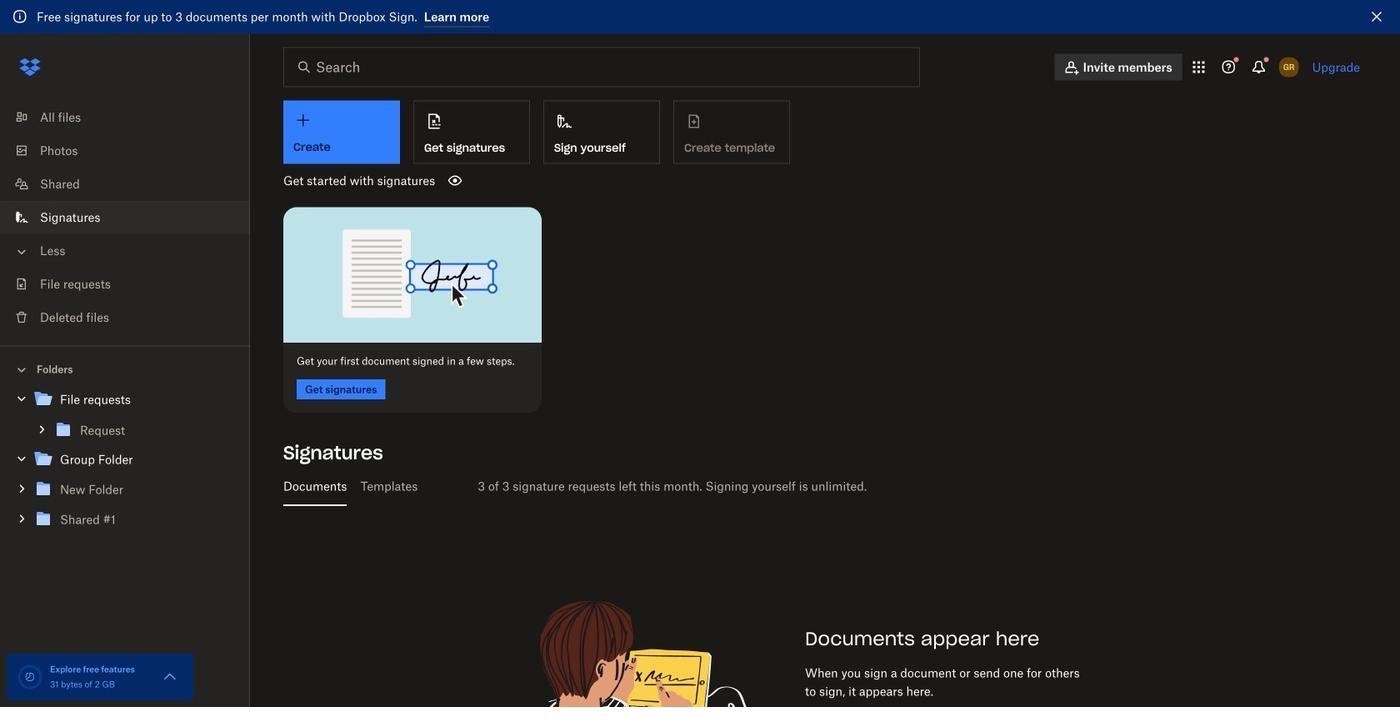 Task type: describe. For each thing, give the bounding box(es) containing it.
Search in folder "Dropbox" text field
[[316, 57, 886, 77]]

quota usage image
[[17, 664, 43, 690]]

quota usage progress bar
[[17, 664, 43, 690]]

dropbox image
[[13, 50, 47, 84]]



Task type: vqa. For each thing, say whether or not it's contained in the screenshot.
"Quota usage" image
yes



Task type: locate. For each thing, give the bounding box(es) containing it.
list item
[[0, 201, 250, 234]]

tab list
[[277, 466, 1368, 506]]

list
[[0, 90, 250, 346]]

group
[[0, 381, 250, 547]]

less image
[[13, 244, 30, 260]]

alert
[[0, 0, 1401, 34]]



